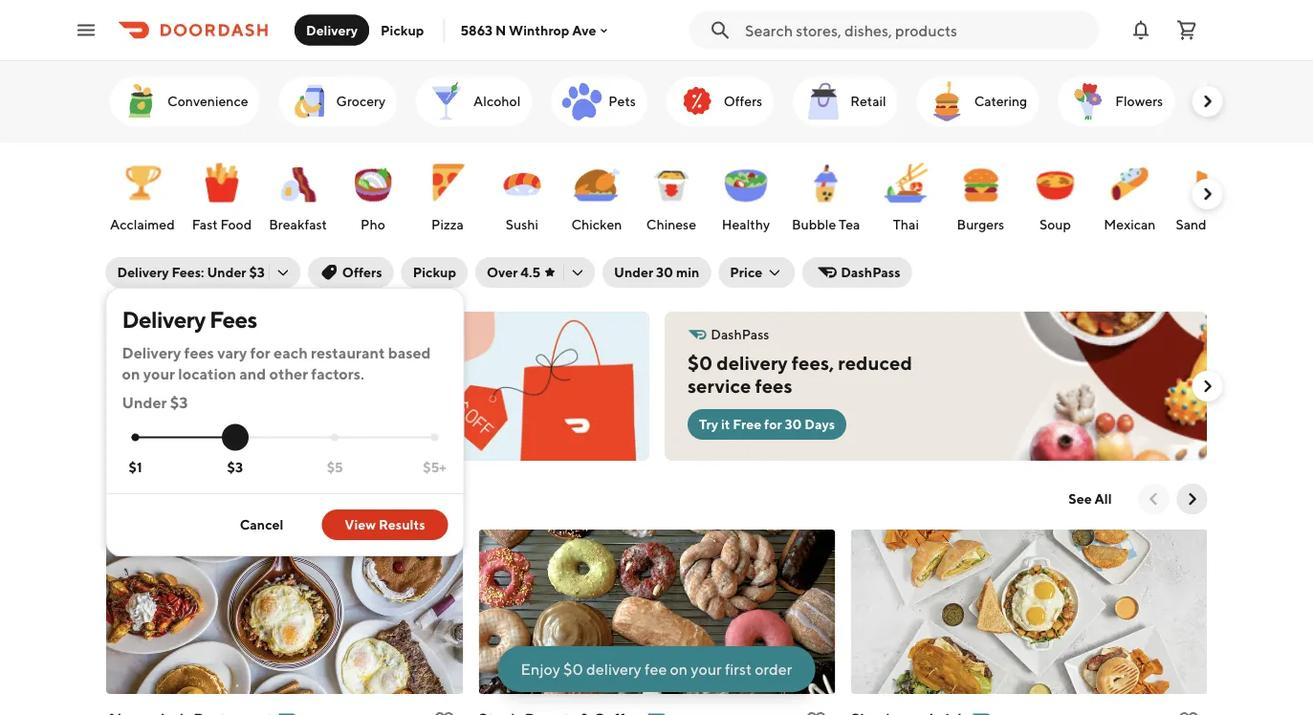 Task type: vqa. For each thing, say whether or not it's contained in the screenshot.
Nothing on the top of the page
no



Task type: describe. For each thing, give the bounding box(es) containing it.
delivery fees
[[122, 306, 257, 333]]

you
[[257, 486, 297, 513]]

price
[[730, 265, 763, 280]]

offers button
[[308, 257, 394, 288]]

Store search: begin typing to search for stores available on DoorDash text field
[[745, 20, 1088, 41]]

breakfast
[[269, 217, 327, 232]]

offers image
[[674, 78, 720, 124]]

1 next button of carousel image from the top
[[1198, 185, 1217, 204]]

factors.
[[311, 365, 364, 383]]

n
[[495, 22, 506, 38]]

min
[[676, 265, 700, 280]]

flowers image
[[1065, 78, 1111, 124]]

food
[[220, 217, 251, 232]]

1 horizontal spatial under
[[207, 265, 246, 280]]

catering image
[[924, 78, 970, 124]]

restaurant
[[311, 344, 385, 362]]

0 vertical spatial fees
[[209, 306, 257, 333]]

15% off, up to $5
[[254, 541, 343, 554]]

$0 inside '$0 delivery fees, reduced service fees'
[[687, 352, 712, 375]]

2 next button of carousel image from the top
[[1198, 377, 1217, 396]]

delivery for delivery fees vary for each restaurant based on your location and other factors.
[[122, 344, 181, 362]]

0 vertical spatial pickup
[[381, 22, 424, 38]]

off,
[[278, 541, 296, 554]]

try
[[699, 417, 718, 432]]

flowers link
[[1058, 77, 1175, 126]]

retail
[[850, 93, 886, 109]]

try it free for 30 days button
[[687, 409, 846, 440]]

catering
[[974, 93, 1027, 109]]

new finds for you
[[106, 486, 297, 513]]

see all link
[[1057, 484, 1124, 515]]

0 vertical spatial pickup button
[[369, 15, 436, 45]]

under for under $3
[[122, 394, 167, 412]]

on inside delivery fees vary for each restaurant based on your location and other factors.
[[122, 365, 140, 383]]

4.5
[[521, 265, 541, 280]]

cancel
[[240, 517, 284, 533]]

1 vertical spatial pickup
[[413, 265, 456, 280]]

30 inside "button"
[[784, 417, 802, 432]]

under for under 30 min
[[614, 265, 654, 280]]

over 4.5 button
[[475, 257, 595, 288]]

first inside enjoy a $0 delivery fee on your first order. $5 subtotal minimum required.
[[129, 348, 164, 371]]

under 30 min
[[614, 265, 700, 280]]

bubble tea
[[792, 217, 860, 232]]

reduced
[[838, 352, 912, 375]]

$5 stars and over image
[[331, 434, 339, 441]]

nearby, low fees
[[132, 541, 228, 554]]

pets
[[608, 93, 636, 109]]

fees inside '$0 delivery fees, reduced service fees'
[[755, 375, 792, 397]]

offers link
[[666, 77, 774, 126]]

under $3
[[122, 394, 188, 412]]

your inside enjoy a $0 delivery fee on your first order. $5 subtotal minimum required.
[[361, 325, 401, 348]]

a
[[183, 325, 193, 348]]

2 horizontal spatial on
[[670, 661, 688, 679]]

to
[[315, 541, 326, 554]]

finds
[[159, 486, 218, 513]]

acclaimed
[[110, 217, 174, 232]]

subtotal
[[148, 380, 198, 396]]

up
[[299, 541, 313, 554]]

delivery fees vary for each restaurant based on your location and other factors.
[[122, 344, 431, 383]]

alcohol image
[[423, 78, 469, 124]]

pho
[[360, 217, 385, 232]]

based
[[388, 344, 431, 362]]

learn more
[[140, 417, 211, 432]]

1 horizontal spatial $0
[[563, 661, 583, 679]]

see
[[1069, 491, 1092, 507]]

enjoy $0 delivery fee on your first order
[[521, 661, 792, 679]]

3 click to add this store to your saved list image from the left
[[1177, 710, 1200, 716]]

alcohol
[[473, 93, 520, 109]]

offers inside offers link
[[724, 93, 762, 109]]

price button
[[719, 257, 795, 288]]

1 horizontal spatial first
[[725, 661, 752, 679]]

$0 delivery fees, reduced service fees
[[687, 352, 912, 397]]

new
[[106, 486, 154, 513]]

convenience image
[[117, 78, 163, 124]]

soup
[[1039, 217, 1071, 232]]

$5+
[[423, 459, 447, 475]]

days
[[804, 417, 835, 432]]

delivery for delivery
[[306, 22, 358, 38]]

grocery
[[336, 93, 385, 109]]

previous button of carousel image
[[1145, 490, 1164, 509]]

service
[[687, 375, 751, 397]]

2 vertical spatial $5
[[329, 541, 343, 554]]

over 4.5
[[487, 265, 541, 280]]

order.
[[168, 348, 220, 371]]

free
[[733, 417, 761, 432]]

1 vertical spatial $5
[[327, 459, 343, 475]]

view results button
[[322, 510, 448, 541]]

learn more button
[[129, 409, 223, 440]]

enjoy for $0
[[521, 661, 560, 679]]

convenience link
[[110, 77, 259, 126]]

tea
[[839, 217, 860, 232]]

2 vertical spatial your
[[691, 661, 722, 679]]

required.
[[260, 380, 315, 396]]

fees inside delivery fees vary for each restaurant based on your location and other factors.
[[184, 344, 214, 362]]

$0 inside enjoy a $0 delivery fee on your first order. $5 subtotal minimum required.
[[197, 325, 222, 348]]

view
[[345, 517, 376, 533]]

0 items, open order cart image
[[1176, 19, 1199, 42]]

thai
[[893, 217, 919, 232]]

retail image
[[800, 78, 846, 124]]

and
[[239, 365, 266, 383]]



Task type: locate. For each thing, give the bounding box(es) containing it.
$5
[[129, 380, 145, 396], [327, 459, 343, 475], [329, 541, 343, 554]]

1 vertical spatial fees
[[755, 375, 792, 397]]

for for 30
[[764, 417, 782, 432]]

for right free
[[764, 417, 782, 432]]

pickup button left 5863
[[369, 15, 436, 45]]

mexican
[[1104, 217, 1156, 232]]

under right fees:
[[207, 265, 246, 280]]

grocery image
[[286, 78, 332, 124]]

order
[[755, 661, 792, 679]]

delivery up "order."
[[122, 306, 205, 333]]

for for each
[[250, 344, 271, 362]]

fee inside enjoy a $0 delivery fee on your first order. $5 subtotal minimum required.
[[301, 325, 330, 348]]

fees,
[[791, 352, 834, 375]]

delivery left a
[[122, 344, 181, 362]]

0 vertical spatial dashpass
[[841, 265, 901, 280]]

$5+ stars and over image
[[431, 434, 439, 441]]

pets link
[[551, 77, 647, 126]]

1 vertical spatial pickup button
[[401, 257, 468, 288]]

click to add this store to your saved list image
[[432, 710, 455, 716], [805, 710, 828, 716], [1177, 710, 1200, 716]]

0 horizontal spatial first
[[129, 348, 164, 371]]

your up under $3
[[143, 365, 175, 383]]

1 click to add this store to your saved list image from the left
[[432, 710, 455, 716]]

pickup
[[381, 22, 424, 38], [413, 265, 456, 280]]

2 horizontal spatial click to add this store to your saved list image
[[1177, 710, 1200, 716]]

1 vertical spatial delivery
[[716, 352, 788, 375]]

chicken
[[571, 217, 622, 232]]

1 horizontal spatial delivery
[[586, 661, 642, 679]]

under up learn
[[122, 394, 167, 412]]

your left order
[[691, 661, 722, 679]]

2 vertical spatial $0
[[563, 661, 583, 679]]

$0
[[197, 325, 222, 348], [687, 352, 712, 375], [563, 661, 583, 679]]

your inside delivery fees vary for each restaurant based on your location and other factors.
[[143, 365, 175, 383]]

fees up the location
[[184, 344, 214, 362]]

for up the 'and'
[[250, 344, 271, 362]]

flowers
[[1115, 93, 1163, 109]]

2 horizontal spatial $3
[[249, 265, 265, 280]]

offers
[[724, 93, 762, 109], [342, 265, 382, 280]]

minimum
[[200, 380, 257, 396]]

30
[[656, 265, 674, 280], [784, 417, 802, 432]]

fees
[[184, 344, 214, 362], [755, 375, 792, 397]]

1 horizontal spatial your
[[361, 325, 401, 348]]

$5 right 'to' at the bottom left of the page
[[329, 541, 343, 554]]

more
[[179, 417, 211, 432]]

1 horizontal spatial click to add this store to your saved list image
[[805, 710, 828, 716]]

enjoy
[[129, 325, 179, 348], [521, 661, 560, 679]]

0 vertical spatial next button of carousel image
[[1198, 92, 1217, 111]]

$5 left subtotal
[[129, 380, 145, 396]]

on up under $3
[[122, 365, 140, 383]]

bubble
[[792, 217, 836, 232]]

pets image
[[559, 78, 604, 124]]

fees right low
[[202, 541, 228, 554]]

your up factors.
[[361, 325, 401, 348]]

beauty image
[[1201, 78, 1247, 124]]

notification bell image
[[1130, 19, 1153, 42]]

delivery fees: under $3
[[117, 265, 265, 280]]

fees up the vary
[[209, 306, 257, 333]]

0 vertical spatial on
[[334, 325, 357, 348]]

2 vertical spatial on
[[670, 661, 688, 679]]

1 horizontal spatial offers
[[724, 93, 762, 109]]

$1 stars and over image
[[132, 434, 139, 441]]

under 30 min button
[[603, 257, 711, 288]]

for inside delivery fees vary for each restaurant based on your location and other factors.
[[250, 344, 271, 362]]

dashpass up service
[[711, 327, 769, 342]]

1 vertical spatial your
[[143, 365, 175, 383]]

15%
[[254, 541, 276, 554]]

pickup button
[[369, 15, 436, 45], [401, 257, 468, 288]]

offers down pho
[[342, 265, 382, 280]]

ave
[[572, 22, 597, 38]]

acclaimed link
[[106, 150, 178, 238]]

0 vertical spatial next button of carousel image
[[1198, 185, 1217, 204]]

30 left 'days'
[[784, 417, 802, 432]]

1 vertical spatial for
[[764, 417, 782, 432]]

2 vertical spatial delivery
[[586, 661, 642, 679]]

first left order
[[725, 661, 752, 679]]

1 horizontal spatial 30
[[784, 417, 802, 432]]

healthy
[[722, 217, 770, 232]]

2 vertical spatial for
[[222, 486, 252, 513]]

$3 down food
[[249, 265, 265, 280]]

0 vertical spatial $3
[[249, 265, 265, 280]]

1 horizontal spatial $3
[[227, 459, 243, 475]]

under left min
[[614, 265, 654, 280]]

0 vertical spatial 30
[[656, 265, 674, 280]]

pickup button down pizza
[[401, 257, 468, 288]]

1 vertical spatial offers
[[342, 265, 382, 280]]

1 vertical spatial first
[[725, 661, 752, 679]]

on
[[334, 325, 357, 348], [122, 365, 140, 383], [670, 661, 688, 679]]

location
[[178, 365, 236, 383]]

over
[[487, 265, 518, 280]]

0 vertical spatial $5
[[129, 380, 145, 396]]

2 horizontal spatial under
[[614, 265, 654, 280]]

1 horizontal spatial on
[[334, 325, 357, 348]]

burgers
[[957, 217, 1004, 232]]

all
[[1095, 491, 1112, 507]]

on inside enjoy a $0 delivery fee on your first order. $5 subtotal minimum required.
[[334, 325, 357, 348]]

each
[[274, 344, 308, 362]]

$5 down $5 stars and over icon
[[327, 459, 343, 475]]

0 horizontal spatial delivery
[[226, 325, 298, 348]]

other
[[269, 365, 308, 383]]

chinese
[[646, 217, 696, 232]]

$5 inside enjoy a $0 delivery fee on your first order. $5 subtotal minimum required.
[[129, 380, 145, 396]]

0 vertical spatial first
[[129, 348, 164, 371]]

delivery
[[226, 325, 298, 348], [716, 352, 788, 375], [586, 661, 642, 679]]

view results
[[345, 517, 425, 533]]

nearby,
[[132, 541, 175, 554]]

next button of carousel image right flowers
[[1198, 92, 1217, 111]]

0 horizontal spatial enjoy
[[129, 325, 179, 348]]

for inside "button"
[[764, 417, 782, 432]]

0 horizontal spatial fee
[[301, 325, 330, 348]]

delivery up grocery "link" at the left of page
[[306, 22, 358, 38]]

0 vertical spatial for
[[250, 344, 271, 362]]

dashpass inside button
[[841, 265, 901, 280]]

30 inside button
[[656, 265, 674, 280]]

1 vertical spatial dashpass
[[711, 327, 769, 342]]

1 vertical spatial 30
[[784, 417, 802, 432]]

2 vertical spatial $3
[[227, 459, 243, 475]]

1 vertical spatial $0
[[687, 352, 712, 375]]

1 vertical spatial next button of carousel image
[[1183, 490, 1202, 509]]

fees up try it free for 30 days at the bottom of page
[[755, 375, 792, 397]]

new finds for you link
[[106, 484, 297, 515]]

1 vertical spatial enjoy
[[521, 661, 560, 679]]

dashpass button
[[803, 257, 912, 288]]

results
[[379, 517, 425, 533]]

1 horizontal spatial fee
[[645, 661, 667, 679]]

first up subtotal
[[129, 348, 164, 371]]

offers inside offers button
[[342, 265, 382, 280]]

enjoy a $0 delivery fee on your first order. $5 subtotal minimum required.
[[129, 325, 401, 396]]

5863
[[461, 22, 493, 38]]

1 vertical spatial next button of carousel image
[[1198, 377, 1217, 396]]

next button of carousel image
[[1198, 185, 1217, 204], [1198, 377, 1217, 396]]

catering link
[[917, 77, 1039, 126]]

1 vertical spatial fees
[[202, 541, 228, 554]]

alcohol link
[[416, 77, 532, 126]]

1 horizontal spatial dashpass
[[841, 265, 901, 280]]

0 horizontal spatial 30
[[656, 265, 674, 280]]

winthrop
[[509, 22, 570, 38]]

first
[[129, 348, 164, 371], [725, 661, 752, 679]]

0 horizontal spatial your
[[143, 365, 175, 383]]

fees:
[[172, 265, 204, 280]]

0 vertical spatial enjoy
[[129, 325, 179, 348]]

0 horizontal spatial under
[[122, 394, 167, 412]]

5863 n winthrop ave
[[461, 22, 597, 38]]

next button of carousel image
[[1198, 92, 1217, 111], [1183, 490, 1202, 509]]

0 horizontal spatial click to add this store to your saved list image
[[432, 710, 455, 716]]

sandwiches
[[1176, 217, 1248, 232]]

delivery inside delivery button
[[306, 22, 358, 38]]

delivery inside enjoy a $0 delivery fee on your first order. $5 subtotal minimum required.
[[226, 325, 298, 348]]

dashpass down tea
[[841, 265, 901, 280]]

0 horizontal spatial on
[[122, 365, 140, 383]]

your
[[361, 325, 401, 348], [143, 365, 175, 383], [691, 661, 722, 679]]

pizza
[[431, 217, 463, 232]]

0 horizontal spatial fees
[[184, 344, 214, 362]]

0 horizontal spatial $0
[[197, 325, 222, 348]]

retail link
[[793, 77, 897, 126]]

0 vertical spatial offers
[[724, 93, 762, 109]]

cancel button
[[217, 510, 306, 541]]

30 left min
[[656, 265, 674, 280]]

for up cancel
[[222, 486, 252, 513]]

2 horizontal spatial delivery
[[716, 352, 788, 375]]

sushi
[[505, 217, 538, 232]]

0 horizontal spatial $3
[[170, 394, 188, 412]]

1 vertical spatial $3
[[170, 394, 188, 412]]

convenience
[[167, 93, 248, 109]]

2 click to add this store to your saved list image from the left
[[805, 710, 828, 716]]

delivery inside delivery fees vary for each restaurant based on your location and other factors.
[[122, 344, 181, 362]]

delivery for delivery fees: under $3
[[117, 265, 169, 280]]

0 vertical spatial fees
[[184, 344, 214, 362]]

2 horizontal spatial your
[[691, 661, 722, 679]]

pickup down pizza
[[413, 265, 456, 280]]

it
[[721, 417, 730, 432]]

0 vertical spatial your
[[361, 325, 401, 348]]

2 horizontal spatial $0
[[687, 352, 712, 375]]

for
[[250, 344, 271, 362], [764, 417, 782, 432], [222, 486, 252, 513]]

see all
[[1069, 491, 1112, 507]]

fee
[[301, 325, 330, 348], [645, 661, 667, 679]]

$3 up "new finds for you"
[[227, 459, 243, 475]]

1 vertical spatial fee
[[645, 661, 667, 679]]

on left order
[[670, 661, 688, 679]]

$3
[[249, 265, 265, 280], [170, 394, 188, 412], [227, 459, 243, 475]]

delivery for delivery fees
[[122, 306, 205, 333]]

low
[[177, 541, 200, 554]]

1 vertical spatial on
[[122, 365, 140, 383]]

0 vertical spatial fee
[[301, 325, 330, 348]]

0 vertical spatial delivery
[[226, 325, 298, 348]]

delivery inside '$0 delivery fees, reduced service fees'
[[716, 352, 788, 375]]

0 vertical spatial $0
[[197, 325, 222, 348]]

1 horizontal spatial fees
[[755, 375, 792, 397]]

enjoy for a
[[129, 325, 179, 348]]

0 horizontal spatial offers
[[342, 265, 382, 280]]

$3 up learn more
[[170, 394, 188, 412]]

on up factors.
[[334, 325, 357, 348]]

grocery link
[[278, 77, 397, 126]]

delivery left fees:
[[117, 265, 169, 280]]

under inside button
[[614, 265, 654, 280]]

open menu image
[[75, 19, 98, 42]]

fast
[[192, 217, 217, 232]]

0 horizontal spatial dashpass
[[711, 327, 769, 342]]

enjoy inside enjoy a $0 delivery fee on your first order. $5 subtotal minimum required.
[[129, 325, 179, 348]]

$1
[[129, 459, 142, 475]]

pickup right delivery button at the top of page
[[381, 22, 424, 38]]

1 horizontal spatial enjoy
[[521, 661, 560, 679]]

fast food
[[192, 217, 251, 232]]

try it free for 30 days
[[699, 417, 835, 432]]

next button of carousel image right previous button of carousel icon
[[1183, 490, 1202, 509]]

offers right offers icon on the top
[[724, 93, 762, 109]]



